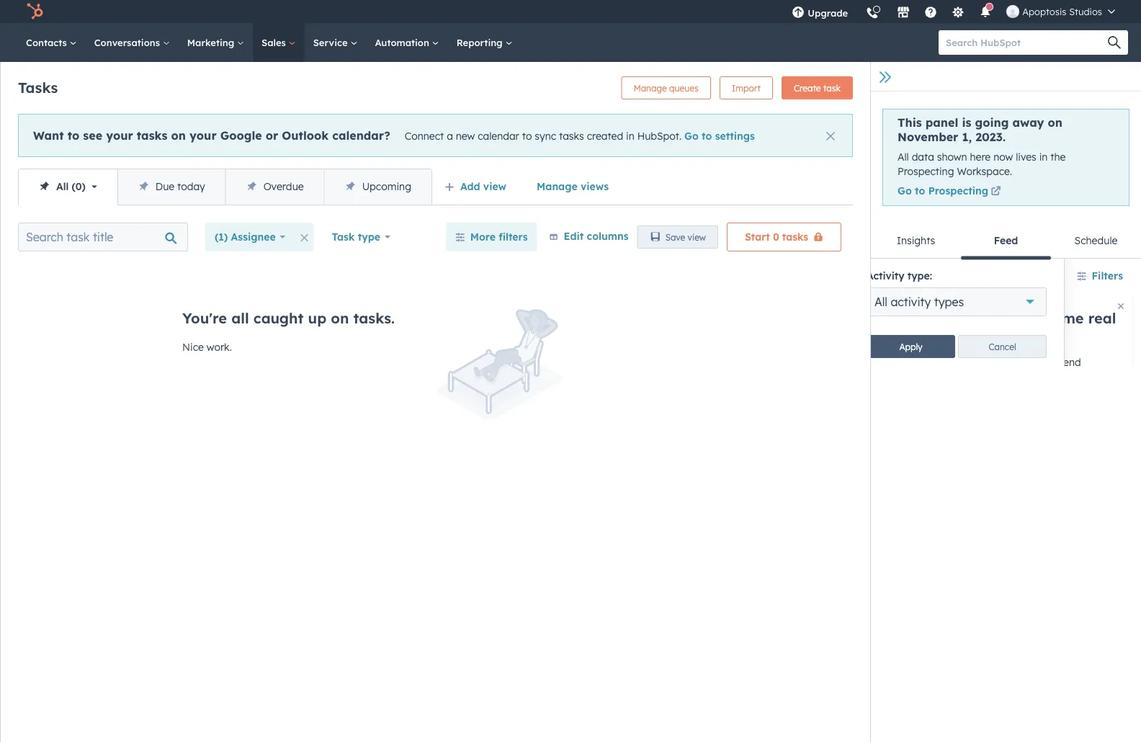 Task type: locate. For each thing, give the bounding box(es) containing it.
edit
[[564, 230, 584, 242]]

prospecting
[[898, 165, 954, 177], [928, 185, 989, 197]]

1 vertical spatial in
[[1039, 151, 1048, 163]]

view right add
[[483, 180, 507, 193]]

save view button
[[637, 226, 718, 249]]

more filters link
[[446, 223, 537, 251]]

0 vertical spatial all
[[898, 151, 909, 163]]

manage for manage queues
[[634, 82, 667, 93]]

prospecting down the data
[[898, 165, 954, 177]]

0 up search task title search field
[[75, 180, 82, 193]]

add
[[460, 180, 480, 193]]

1 horizontal spatial 0
[[773, 231, 779, 243]]

link opens in a new window image
[[991, 185, 1001, 199]]

calendar?
[[332, 128, 390, 142]]

tasks right start
[[782, 231, 808, 243]]

on inside 'this panel is going away on november 1, 2023.'
[[1048, 115, 1063, 130]]

1 horizontal spatial view
[[688, 232, 706, 242]]

november
[[898, 130, 958, 144]]

1 horizontal spatial manage
[[634, 82, 667, 93]]

view inside popup button
[[483, 180, 507, 193]]

reporting link
[[448, 23, 521, 62]]

in inside all data shown here now lives in the prospecting workspace.
[[1039, 151, 1048, 163]]

manage left "views"
[[537, 180, 578, 193]]

import link
[[720, 76, 773, 99]]

to
[[67, 128, 79, 142], [522, 129, 532, 142], [702, 129, 712, 142], [915, 185, 925, 197]]

settings image
[[952, 6, 965, 19]]

connect
[[405, 129, 444, 142]]

tasks up due
[[137, 128, 167, 142]]

0 horizontal spatial view
[[483, 180, 507, 193]]

0 vertical spatial 0
[[75, 180, 82, 193]]

0 vertical spatial manage
[[634, 82, 667, 93]]

your
[[106, 128, 133, 142], [190, 128, 217, 142]]

navigation
[[18, 169, 432, 205]]

to left "sync"
[[522, 129, 532, 142]]

0 vertical spatial go
[[685, 129, 699, 142]]

0
[[75, 180, 82, 193], [773, 231, 779, 243]]

2023.
[[976, 130, 1006, 144]]

a
[[447, 129, 453, 142]]

manage inside the tasks banner
[[634, 82, 667, 93]]

insights link
[[871, 223, 961, 258]]

manage left queues
[[634, 82, 667, 93]]

or
[[266, 128, 278, 142]]

tasks
[[137, 128, 167, 142], [559, 129, 584, 142], [782, 231, 808, 243]]

in left "the" in the top right of the page
[[1039, 151, 1048, 163]]

panel
[[926, 115, 958, 130]]

0 inside navigation
[[75, 180, 82, 193]]

upgrade image
[[792, 6, 805, 19]]

marketplaces image
[[897, 6, 910, 19]]

all left the data
[[898, 151, 909, 163]]

help image
[[925, 6, 938, 19]]

overdue
[[263, 180, 304, 193]]

tasks
[[18, 78, 58, 96]]

1 vertical spatial manage
[[537, 180, 578, 193]]

1 vertical spatial view
[[688, 232, 706, 242]]

import
[[732, 82, 761, 93]]

(1) assignee
[[215, 231, 276, 243]]

in
[[626, 129, 635, 142], [1039, 151, 1048, 163]]

service link
[[305, 23, 366, 62]]

connect a new calendar to sync tasks created in hubspot. go to settings
[[405, 129, 755, 142]]

hubspot.
[[637, 129, 682, 142]]

0 horizontal spatial 0
[[75, 180, 82, 193]]

0 right start
[[773, 231, 779, 243]]

manage for manage views
[[537, 180, 578, 193]]

you're
[[182, 309, 227, 327]]

all inside all data shown here now lives in the prospecting workspace.
[[898, 151, 909, 163]]

manage queues
[[634, 82, 699, 93]]

tab list
[[871, 223, 1141, 260]]

here
[[970, 151, 991, 163]]

due today link
[[117, 169, 225, 205]]

in right created
[[626, 129, 635, 142]]

2 horizontal spatial tasks
[[782, 231, 808, 243]]

0 vertical spatial prospecting
[[898, 165, 954, 177]]

on for tasks
[[171, 128, 186, 142]]

go
[[685, 129, 699, 142], [898, 185, 912, 197]]

created
[[587, 129, 623, 142]]

0 horizontal spatial manage
[[537, 180, 578, 193]]

want
[[33, 128, 64, 142]]

tasks right "sync"
[[559, 129, 584, 142]]

all
[[231, 309, 249, 327]]

0 vertical spatial view
[[483, 180, 507, 193]]

1 horizontal spatial in
[[1039, 151, 1048, 163]]

on right away
[[1048, 115, 1063, 130]]

upcoming
[[362, 180, 411, 193]]

settings
[[715, 129, 755, 142]]

1 vertical spatial all
[[56, 180, 69, 193]]

1 horizontal spatial go
[[898, 185, 912, 197]]

link opens in a new window image
[[991, 187, 1001, 197]]

all for all ( 0 )
[[56, 180, 69, 193]]

1 vertical spatial go
[[898, 185, 912, 197]]

go down the data
[[898, 185, 912, 197]]

marketplaces button
[[889, 0, 919, 23]]

view for save view
[[688, 232, 706, 242]]

contacts link
[[17, 23, 86, 62]]

more
[[470, 231, 496, 243]]

contacts
[[26, 36, 70, 48]]

the
[[1051, 151, 1066, 163]]

task
[[332, 231, 355, 243]]

(1)
[[215, 231, 228, 243]]

shown
[[937, 151, 967, 163]]

add view button
[[435, 172, 519, 201]]

1 vertical spatial 0
[[773, 231, 779, 243]]

task type button
[[322, 223, 400, 251]]

(1) assignee button
[[205, 223, 295, 251]]

columns
[[587, 230, 629, 242]]

all left '('
[[56, 180, 69, 193]]

0 horizontal spatial tasks
[[137, 128, 167, 142]]

to left settings
[[702, 129, 712, 142]]

calling icon image
[[866, 7, 879, 20]]

tara schultz image
[[1007, 5, 1020, 18]]

queues
[[669, 82, 699, 93]]

reporting
[[457, 36, 505, 48]]

create task
[[794, 82, 841, 93]]

1 horizontal spatial your
[[190, 128, 217, 142]]

view right save
[[688, 232, 706, 242]]

go to settings link
[[685, 129, 755, 142]]

marketing
[[187, 36, 237, 48]]

tab list containing insights
[[871, 223, 1141, 260]]

on inside alert
[[171, 128, 186, 142]]

prospecting down workspace. at right top
[[928, 185, 989, 197]]

tasks banner
[[18, 72, 853, 99]]

marketing link
[[179, 23, 253, 62]]

in inside want to see your tasks on your google or outlook calendar? alert
[[626, 129, 635, 142]]

0 horizontal spatial all
[[56, 180, 69, 193]]

all for all data shown here now lives in the prospecting workspace.
[[898, 151, 909, 163]]

on up due today
[[171, 128, 186, 142]]

edit columns button
[[549, 227, 629, 246]]

view inside button
[[688, 232, 706, 242]]

0 horizontal spatial on
[[171, 128, 186, 142]]

hubspot image
[[26, 3, 43, 20]]

menu
[[783, 0, 1124, 28]]

your right see on the top left of the page
[[106, 128, 133, 142]]

0 horizontal spatial in
[[626, 129, 635, 142]]

all inside navigation
[[56, 180, 69, 193]]

your left google
[[190, 128, 217, 142]]

on right up
[[331, 309, 349, 327]]

0 horizontal spatial your
[[106, 128, 133, 142]]

go right hubspot.
[[685, 129, 699, 142]]

2 horizontal spatial on
[[1048, 115, 1063, 130]]

0 horizontal spatial go
[[685, 129, 699, 142]]

prospecting inside all data shown here now lives in the prospecting workspace.
[[898, 165, 954, 177]]

0 vertical spatial in
[[626, 129, 635, 142]]

edit columns
[[564, 230, 629, 242]]

this panel is going away on november 1, 2023.
[[898, 115, 1063, 144]]

1 horizontal spatial all
[[898, 151, 909, 163]]

create
[[794, 82, 821, 93]]

you're all caught up on tasks.
[[182, 309, 395, 327]]

on
[[1048, 115, 1063, 130], [171, 128, 186, 142], [331, 309, 349, 327]]

view
[[483, 180, 507, 193], [688, 232, 706, 242]]

upcoming link
[[324, 169, 432, 205]]



Task type: vqa. For each thing, say whether or not it's contained in the screenshot.
Prospecting in the All data shown here now lives in the Prospecting Workspace.
yes



Task type: describe. For each thing, give the bounding box(es) containing it.
due today
[[155, 180, 205, 193]]

want to see your tasks on your google or outlook calendar? alert
[[18, 114, 853, 157]]

sales link
[[253, 23, 305, 62]]

more filters
[[470, 231, 528, 243]]

nice work.
[[182, 341, 232, 353]]

view for add view
[[483, 180, 507, 193]]

1,
[[962, 130, 972, 144]]

notifications button
[[974, 0, 998, 23]]

all ( 0 )
[[56, 180, 86, 193]]

apoptosis studios
[[1023, 5, 1102, 17]]

search button
[[1101, 30, 1128, 55]]

is
[[962, 115, 972, 130]]

want to see your tasks on your google or outlook calendar?
[[33, 128, 390, 142]]

due
[[155, 180, 175, 193]]

1 horizontal spatial on
[[331, 309, 349, 327]]

conversations link
[[86, 23, 179, 62]]

save view
[[665, 232, 706, 242]]

manage views link
[[527, 172, 618, 201]]

2 your from the left
[[190, 128, 217, 142]]

upgrade
[[808, 7, 848, 19]]

all data shown here now lives in the prospecting workspace.
[[898, 151, 1066, 177]]

filters
[[499, 231, 528, 243]]

(
[[72, 180, 75, 193]]

create task link
[[782, 76, 853, 99]]

task
[[823, 82, 841, 93]]

tasks.
[[353, 309, 395, 327]]

sales
[[262, 36, 289, 48]]

up
[[308, 309, 327, 327]]

apoptosis
[[1023, 5, 1067, 17]]

work.
[[207, 341, 232, 353]]

0 inside button
[[773, 231, 779, 243]]

studios
[[1069, 5, 1102, 17]]

insights
[[897, 234, 935, 247]]

start
[[745, 231, 770, 243]]

navigation containing all
[[18, 169, 432, 205]]

to left see on the top left of the page
[[67, 128, 79, 142]]

going
[[975, 115, 1009, 130]]

nice
[[182, 341, 204, 353]]

feed link
[[961, 223, 1051, 260]]

start 0 tasks button
[[727, 223, 842, 251]]

start 0 tasks
[[745, 231, 808, 243]]

go to prospecting
[[898, 185, 989, 197]]

help button
[[919, 0, 943, 23]]

caught
[[253, 309, 304, 327]]

search image
[[1108, 36, 1121, 49]]

add view
[[460, 180, 507, 193]]

conversations
[[94, 36, 163, 48]]

close image
[[826, 132, 835, 140]]

automation
[[375, 36, 432, 48]]

calling icon button
[[860, 1, 885, 23]]

task type
[[332, 231, 380, 243]]

on for away
[[1048, 115, 1063, 130]]

type
[[358, 231, 380, 243]]

tasks inside button
[[782, 231, 808, 243]]

lives
[[1016, 151, 1037, 163]]

Search HubSpot search field
[[939, 30, 1115, 55]]

1 vertical spatial prospecting
[[928, 185, 989, 197]]

data
[[912, 151, 934, 163]]

hubspot link
[[17, 3, 54, 20]]

workspace.
[[957, 165, 1012, 177]]

go inside alert
[[685, 129, 699, 142]]

notifications image
[[979, 6, 992, 19]]

to down the data
[[915, 185, 925, 197]]

overdue link
[[225, 169, 324, 205]]

service
[[313, 36, 350, 48]]

menu containing apoptosis studios
[[783, 0, 1124, 28]]

manage queues link
[[621, 76, 711, 99]]

now
[[994, 151, 1013, 163]]

1 horizontal spatial tasks
[[559, 129, 584, 142]]

assignee
[[231, 231, 276, 243]]

1 your from the left
[[106, 128, 133, 142]]

outlook
[[282, 128, 329, 142]]

see
[[83, 128, 102, 142]]

Search task title search field
[[18, 223, 188, 251]]

today
[[177, 180, 205, 193]]

manage views
[[537, 180, 609, 193]]

apoptosis studios button
[[998, 0, 1124, 23]]

settings link
[[943, 0, 974, 23]]

feed
[[994, 234, 1018, 247]]

views
[[581, 180, 609, 193]]

)
[[82, 180, 86, 193]]

schedule
[[1075, 234, 1118, 247]]



